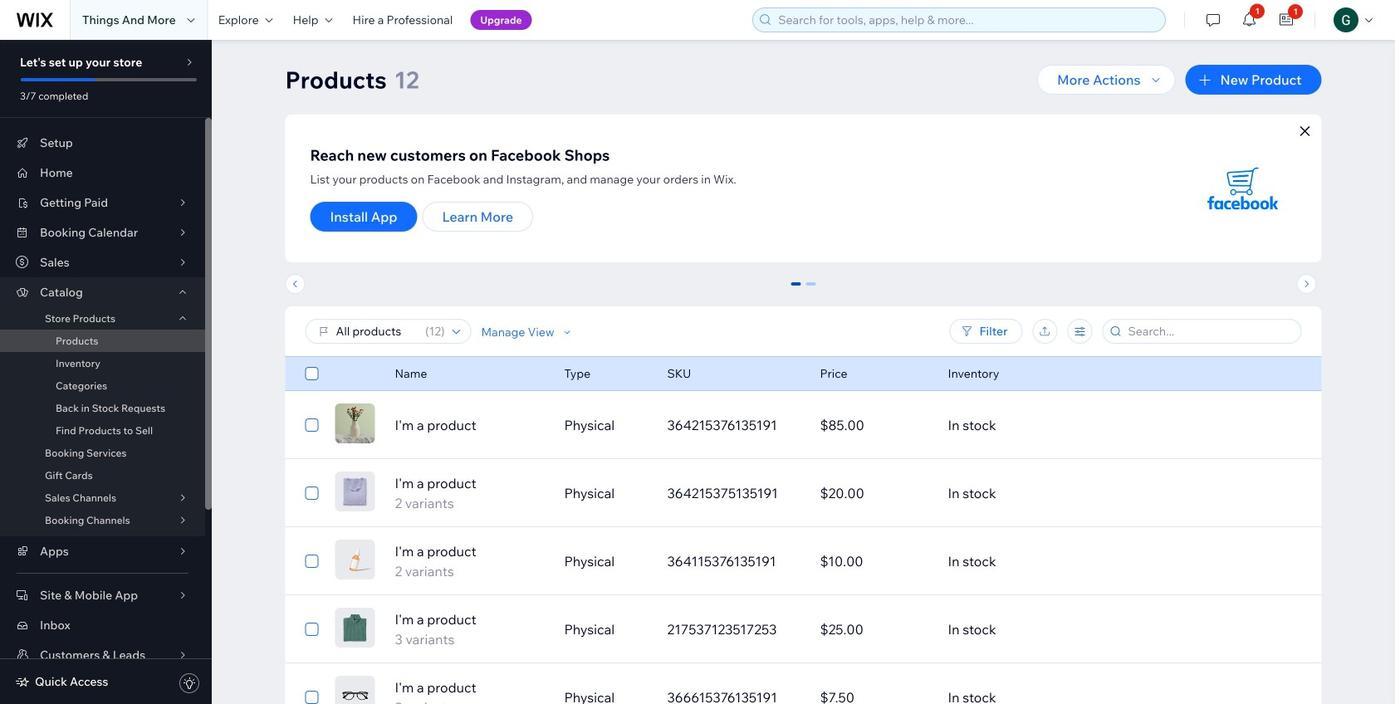 Task type: locate. For each thing, give the bounding box(es) containing it.
None checkbox
[[305, 364, 319, 384], [305, 620, 319, 640], [305, 688, 319, 705], [305, 364, 319, 384], [305, 620, 319, 640], [305, 688, 319, 705]]

None checkbox
[[305, 415, 319, 435], [305, 484, 319, 503], [305, 552, 319, 572], [305, 415, 319, 435], [305, 484, 319, 503], [305, 552, 319, 572]]

reach new customers on facebook shops image
[[1189, 135, 1297, 243]]

Search... field
[[1124, 320, 1296, 343]]



Task type: vqa. For each thing, say whether or not it's contained in the screenshot.
sale.
no



Task type: describe. For each thing, give the bounding box(es) containing it.
Search for tools, apps, help & more... field
[[774, 8, 1161, 32]]

Unsaved view field
[[331, 320, 420, 343]]

sidebar element
[[0, 40, 212, 705]]



